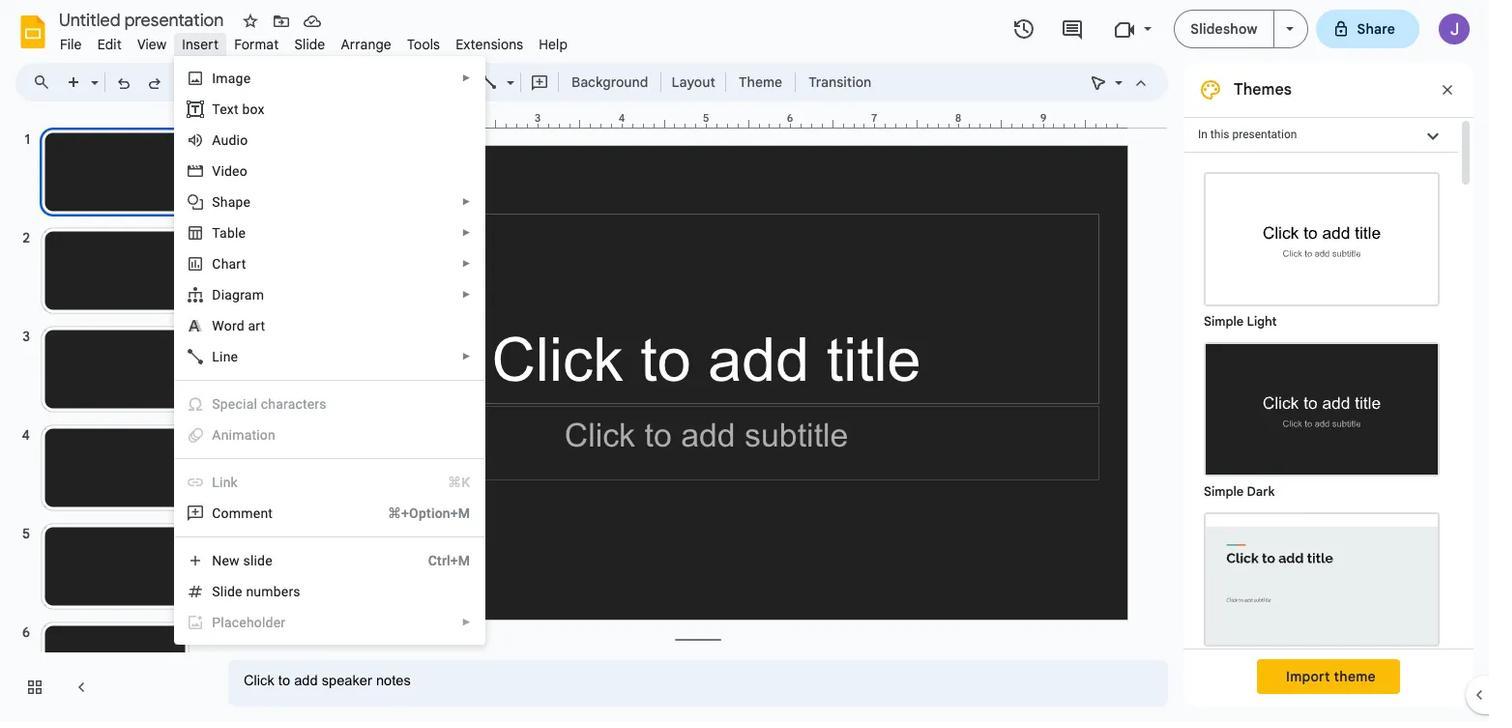 Task type: locate. For each thing, give the bounding box(es) containing it.
ext
[[220, 102, 239, 117]]

menu bar
[[52, 25, 576, 57]]

transition
[[809, 74, 872, 91]]

a for u
[[212, 133, 221, 148]]

2 simple from the top
[[1204, 484, 1244, 500]]

menu bar containing file
[[52, 25, 576, 57]]

background button
[[563, 68, 657, 97]]

ta b le
[[212, 225, 246, 241]]

simple inside radio
[[1204, 313, 1244, 330]]

option group inside themes section
[[1184, 153, 1459, 723]]

in this presentation tab
[[1184, 117, 1459, 153]]

v
[[212, 163, 221, 179]]

share
[[1358, 20, 1396, 38]]

4 ► from the top
[[462, 258, 471, 269]]

k
[[231, 475, 238, 490]]

audio u element
[[212, 133, 254, 148]]

1 a from the top
[[212, 133, 221, 148]]

1 vertical spatial art
[[248, 318, 265, 334]]

1 horizontal spatial art
[[248, 318, 265, 334]]

select line image
[[502, 70, 515, 76]]

► for le
[[462, 227, 471, 238]]

⌘k
[[448, 475, 470, 490]]

menu item down numbers at the left bottom of the page
[[187, 613, 471, 633]]

ta
[[212, 225, 227, 241]]

characters
[[261, 397, 327, 412]]

menu containing i
[[174, 56, 486, 645]]

video v element
[[212, 163, 253, 179]]

0 vertical spatial a
[[212, 133, 221, 148]]

theme
[[1334, 668, 1376, 686]]

ctrl+m
[[428, 553, 470, 569]]

live pointer settings image
[[1110, 70, 1123, 76]]

streamline image
[[1206, 515, 1438, 645]]

0 vertical spatial simple
[[1204, 313, 1244, 330]]

2 ► from the top
[[462, 196, 471, 207]]

le
[[235, 225, 246, 241]]

edit menu item
[[90, 33, 130, 56]]

ctrl+m element
[[405, 551, 470, 571]]

w ord art
[[212, 318, 265, 334]]

0 horizontal spatial art
[[229, 256, 246, 272]]

Simple Light radio
[[1195, 162, 1450, 723]]

slid e numbers
[[212, 584, 301, 600]]

simple
[[1204, 313, 1244, 330], [1204, 484, 1244, 500]]

0 vertical spatial art
[[229, 256, 246, 272]]

menu inside themes application
[[174, 56, 486, 645]]

nimation
[[221, 428, 276, 443]]

► for s hape
[[462, 196, 471, 207]]

transition button
[[800, 68, 880, 97]]

simple inside option
[[1204, 484, 1244, 500]]

c
[[212, 256, 221, 272]]

7 ► from the top
[[462, 617, 471, 628]]

► for art
[[462, 258, 471, 269]]

Simple Dark radio
[[1195, 333, 1450, 503]]

diagram d element
[[212, 287, 270, 303]]

1 simple from the top
[[1204, 313, 1244, 330]]

navigation
[[0, 109, 213, 723]]

simple left light
[[1204, 313, 1244, 330]]

a
[[212, 133, 221, 148], [212, 428, 221, 443]]

⌘+option+m
[[388, 506, 470, 521]]

view menu item
[[130, 33, 174, 56]]

layout button
[[666, 68, 722, 97]]

layout
[[672, 74, 716, 91]]

i mage
[[212, 71, 251, 86]]

format menu item
[[227, 33, 287, 56]]

view
[[137, 36, 167, 53]]

menu item up ment
[[187, 473, 470, 492]]

c h art
[[212, 256, 246, 272]]

Menus field
[[24, 69, 67, 96]]

insert menu item
[[174, 33, 227, 56]]

m
[[229, 506, 241, 521]]

text box t element
[[212, 102, 270, 117]]

menu item up nimation
[[175, 389, 485, 420]]

a left dio
[[212, 133, 221, 148]]

option group containing simple light
[[1184, 153, 1459, 723]]

insert
[[182, 36, 219, 53]]

Streamline radio
[[1195, 503, 1450, 673]]

a down "spe"
[[212, 428, 221, 443]]

art right ord
[[248, 318, 265, 334]]

help menu item
[[531, 33, 576, 56]]

themes application
[[0, 0, 1490, 723]]

option group
[[1184, 153, 1459, 723]]

slide
[[294, 36, 325, 53]]

co
[[212, 506, 229, 521]]

► for p laceholder
[[462, 617, 471, 628]]

1 vertical spatial a
[[212, 428, 221, 443]]

in
[[1198, 128, 1208, 141]]

menu item down 'characters'
[[175, 420, 485, 451]]

slide menu item
[[287, 33, 333, 56]]

i
[[212, 71, 216, 86]]

dark
[[1247, 484, 1275, 500]]

► for d iagram
[[462, 289, 471, 300]]

► for i mage
[[462, 73, 471, 83]]

3 ► from the top
[[462, 227, 471, 238]]

art
[[229, 256, 246, 272], [248, 318, 265, 334]]

theme button
[[730, 68, 791, 97]]

mode and view toolbar
[[1083, 63, 1157, 102]]

ment
[[241, 506, 273, 521]]

lin
[[212, 475, 231, 490]]

ord
[[224, 318, 245, 334]]

a nimation
[[212, 428, 276, 443]]

1 vertical spatial simple
[[1204, 484, 1244, 500]]

p
[[212, 615, 221, 631]]

simple left "dark"
[[1204, 484, 1244, 500]]

art for c h art
[[229, 256, 246, 272]]

b
[[227, 225, 235, 241]]

art right c
[[229, 256, 246, 272]]

tools
[[407, 36, 440, 53]]

2 a from the top
[[212, 428, 221, 443]]

menu item containing spe
[[175, 389, 485, 420]]

1 ► from the top
[[462, 73, 471, 83]]

slide
[[243, 553, 273, 569]]

arrange
[[341, 36, 392, 53]]

►
[[462, 73, 471, 83], [462, 196, 471, 207], [462, 227, 471, 238], [462, 258, 471, 269], [462, 289, 471, 300], [462, 351, 471, 362], [462, 617, 471, 628]]

spe
[[212, 397, 236, 412]]

line q element
[[212, 349, 244, 365]]

menu item containing lin
[[187, 473, 470, 492]]

menu item containing p
[[187, 613, 471, 633]]

menu item
[[175, 389, 485, 420], [175, 420, 485, 451], [187, 473, 470, 492], [187, 613, 471, 633]]

5 ► from the top
[[462, 289, 471, 300]]

menu
[[174, 56, 486, 645]]

laceholder
[[221, 615, 286, 631]]

presentation options image
[[1286, 27, 1294, 31]]



Task type: vqa. For each thing, say whether or not it's contained in the screenshot.


Task type: describe. For each thing, give the bounding box(es) containing it.
slide numbers e element
[[212, 584, 306, 600]]

lin k
[[212, 475, 238, 490]]

shape s element
[[212, 194, 257, 210]]

file menu item
[[52, 33, 90, 56]]

new slide n element
[[212, 553, 278, 569]]

background
[[572, 74, 648, 91]]

placeholder p element
[[212, 615, 291, 631]]

numbers
[[246, 584, 301, 600]]

t ext box
[[212, 102, 265, 117]]

comment m element
[[212, 506, 279, 521]]

themes
[[1234, 80, 1292, 100]]

box
[[242, 102, 265, 117]]

this
[[1211, 128, 1230, 141]]

chart h element
[[212, 256, 252, 272]]

e
[[235, 584, 243, 600]]

spe c ial characters
[[212, 397, 327, 412]]

w
[[212, 318, 224, 334]]

animation a element
[[212, 428, 281, 443]]

ideo
[[221, 163, 248, 179]]

co m ment
[[212, 506, 273, 521]]

s
[[212, 194, 220, 210]]

special characters c element
[[212, 397, 332, 412]]

d iagram
[[212, 287, 264, 303]]

word art w element
[[212, 318, 271, 334]]

light
[[1247, 313, 1277, 330]]

ial
[[243, 397, 257, 412]]

navigation inside themes application
[[0, 109, 213, 723]]

theme
[[739, 74, 783, 91]]

arrange menu item
[[333, 33, 399, 56]]

v ideo
[[212, 163, 248, 179]]

d
[[212, 287, 221, 303]]

⌘k element
[[425, 473, 470, 492]]

menu bar inside menu bar banner
[[52, 25, 576, 57]]

s hape
[[212, 194, 251, 210]]

n
[[212, 553, 222, 569]]

a u dio
[[212, 133, 248, 148]]

tools menu item
[[399, 33, 448, 56]]

iagram
[[221, 287, 264, 303]]

u
[[221, 133, 229, 148]]

simple for simple dark
[[1204, 484, 1244, 500]]

link k element
[[212, 475, 244, 490]]

image i element
[[212, 71, 257, 86]]

main toolbar
[[57, 68, 881, 97]]

h
[[221, 256, 229, 272]]

presentation
[[1233, 128, 1297, 141]]

slideshow button
[[1175, 10, 1274, 48]]

help
[[539, 36, 568, 53]]

Rename text field
[[52, 8, 235, 31]]

simple dark
[[1204, 484, 1275, 500]]

menu item containing a
[[175, 420, 485, 451]]

simple light
[[1204, 313, 1277, 330]]

menu bar banner
[[0, 0, 1490, 723]]

themes section
[[1184, 63, 1474, 723]]

ew
[[222, 553, 240, 569]]

table b element
[[212, 225, 252, 241]]

slideshow
[[1191, 20, 1258, 38]]

⌘+option+m element
[[365, 504, 470, 523]]

extensions
[[456, 36, 524, 53]]

p laceholder
[[212, 615, 286, 631]]

import
[[1287, 668, 1331, 686]]

dio
[[229, 133, 248, 148]]

edit
[[97, 36, 122, 53]]

a for nimation
[[212, 428, 221, 443]]

n ew slide
[[212, 553, 273, 569]]

hape
[[220, 194, 251, 210]]

import theme button
[[1257, 660, 1400, 694]]

t
[[212, 102, 220, 117]]

art for w ord art
[[248, 318, 265, 334]]

in this presentation
[[1198, 128, 1297, 141]]

Star checkbox
[[237, 8, 264, 35]]

simple for simple light
[[1204, 313, 1244, 330]]

slid
[[212, 584, 235, 600]]

6 ► from the top
[[462, 351, 471, 362]]

share button
[[1316, 10, 1420, 48]]

c
[[236, 397, 243, 412]]

line
[[212, 349, 238, 365]]

file
[[60, 36, 82, 53]]

import theme
[[1287, 668, 1376, 686]]

mage
[[216, 71, 251, 86]]

new slide with layout image
[[86, 70, 99, 76]]

format
[[234, 36, 279, 53]]

extensions menu item
[[448, 33, 531, 56]]



